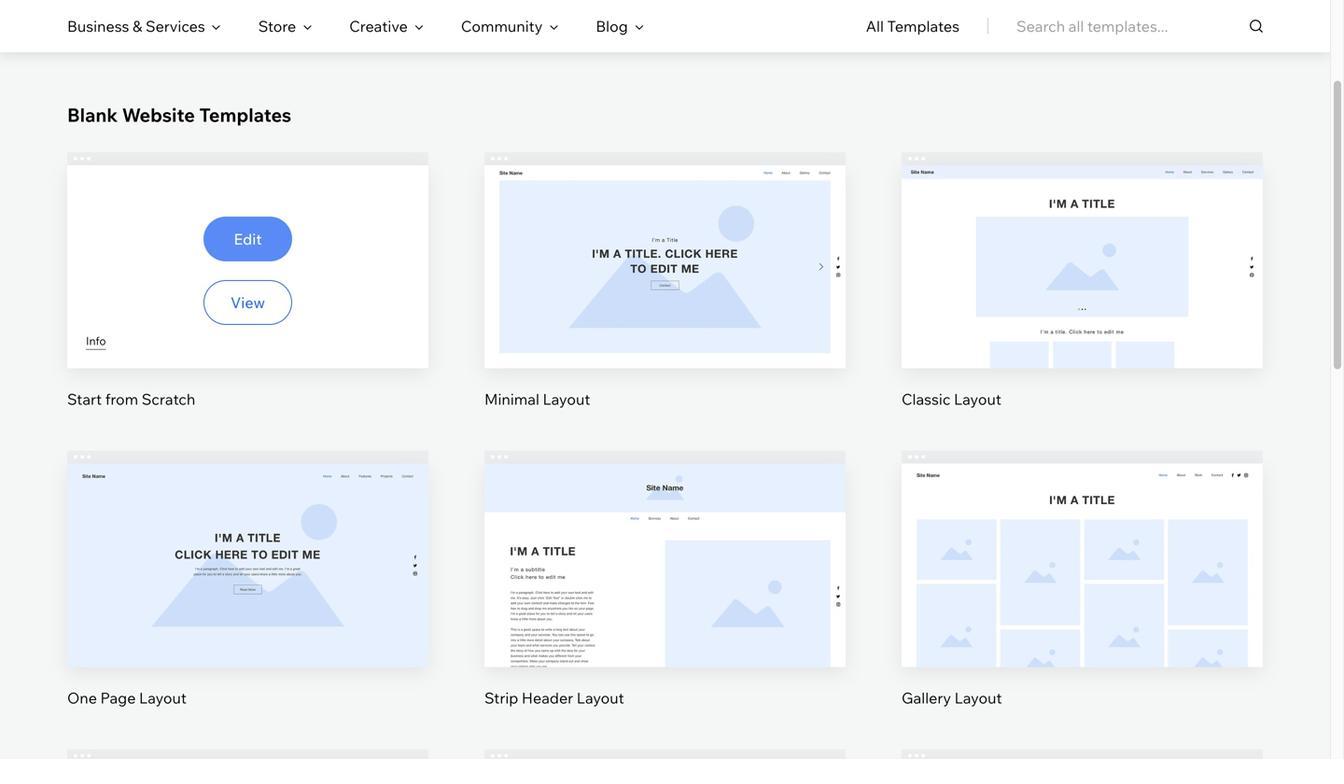 Task type: vqa. For each thing, say whether or not it's contained in the screenshot.
View POPUP BUTTON inside the gallery layout group
yes



Task type: describe. For each thing, give the bounding box(es) containing it.
blank templates website templates - gallery layout image
[[902, 464, 1263, 667]]

layout for gallery layout
[[955, 688, 1002, 707]]

blank templates website templates - minimal layout image
[[485, 165, 846, 369]]

classic layout
[[902, 390, 1002, 409]]

info button
[[86, 333, 106, 350]]

gallery layout
[[902, 688, 1002, 707]]

gallery layout group
[[902, 451, 1263, 708]]

one page layout
[[67, 688, 187, 707]]

classic layout group
[[902, 152, 1263, 410]]

layout inside group
[[139, 688, 187, 707]]

edit for strip header layout
[[651, 528, 679, 547]]

blank templates website templates - start from scratch image
[[67, 165, 429, 369]]

templates inside categories. use the left and right arrow keys to navigate the menu element
[[887, 17, 960, 35]]

creative
[[349, 17, 408, 35]]

blank website templates
[[67, 103, 292, 127]]

blank templates website templates - one page layout image
[[67, 464, 429, 667]]

business & services
[[67, 17, 205, 35]]

view button for classic layout
[[1038, 280, 1127, 325]]

minimal
[[485, 390, 540, 409]]

view button inside start from scratch group
[[204, 280, 292, 325]]

layout for minimal layout
[[543, 390, 590, 409]]

view for strip header layout
[[648, 592, 683, 610]]

community
[[461, 17, 543, 35]]

Search search field
[[1017, 0, 1263, 52]]

strip header layout group
[[485, 451, 846, 708]]

header
[[522, 688, 573, 707]]

strip header layout
[[485, 688, 624, 707]]

view for gallery layout
[[1065, 592, 1100, 610]]

edit inside start from scratch group
[[234, 230, 262, 248]]

one page layout group
[[67, 451, 429, 708]]

layout right header
[[577, 688, 624, 707]]

from
[[105, 390, 138, 409]]

edit button for minimal layout
[[621, 216, 710, 261]]

edit for one page layout
[[234, 528, 262, 547]]

minimal layout
[[485, 390, 590, 409]]

classic
[[902, 390, 951, 409]]

all templates link
[[866, 1, 960, 51]]



Task type: locate. For each thing, give the bounding box(es) containing it.
edit button inside minimal layout group
[[621, 216, 710, 261]]

edit inside one page layout group
[[234, 528, 262, 547]]

view inside gallery layout group
[[1065, 592, 1100, 610]]

view inside classic layout group
[[1065, 293, 1100, 312]]

view button inside strip header layout group
[[621, 578, 710, 623]]

0 horizontal spatial templates
[[199, 103, 292, 127]]

layout right minimal
[[543, 390, 590, 409]]

view button
[[204, 280, 292, 325], [621, 280, 710, 325], [1038, 280, 1127, 325], [204, 578, 292, 623], [621, 578, 710, 623], [1038, 578, 1127, 623]]

blank templates website templates - classic layout image
[[902, 165, 1263, 369]]

templates right website
[[199, 103, 292, 127]]

view button inside minimal layout group
[[621, 280, 710, 325]]

view for one page layout
[[231, 592, 265, 610]]

view inside start from scratch group
[[231, 293, 265, 312]]

layout
[[543, 390, 590, 409], [954, 390, 1002, 409], [139, 688, 187, 707], [577, 688, 624, 707], [955, 688, 1002, 707]]

layout right classic
[[954, 390, 1002, 409]]

1 vertical spatial templates
[[199, 103, 292, 127]]

one
[[67, 688, 97, 707]]

blank
[[67, 103, 118, 127]]

1 horizontal spatial templates
[[887, 17, 960, 35]]

edit button for strip header layout
[[621, 515, 710, 560]]

edit for minimal layout
[[651, 230, 679, 248]]

gallery
[[902, 688, 951, 707]]

edit
[[234, 230, 262, 248], [651, 230, 679, 248], [234, 528, 262, 547], [651, 528, 679, 547], [1069, 528, 1097, 547]]

services
[[146, 17, 205, 35]]

&
[[133, 17, 142, 35]]

start from scratch
[[67, 390, 195, 409]]

None search field
[[1017, 0, 1263, 52]]

edit for gallery layout
[[1069, 528, 1097, 547]]

layout right "page"
[[139, 688, 187, 707]]

edit button for one page layout
[[204, 515, 292, 560]]

edit button inside gallery layout group
[[1038, 515, 1127, 560]]

edit inside strip header layout group
[[651, 528, 679, 547]]

templates
[[887, 17, 960, 35], [199, 103, 292, 127]]

all templates
[[866, 17, 960, 35]]

strip
[[485, 688, 519, 707]]

edit button inside strip header layout group
[[621, 515, 710, 560]]

minimal layout group
[[485, 152, 846, 410]]

view button for minimal layout
[[621, 280, 710, 325]]

all
[[866, 17, 884, 35]]

layout right gallery
[[955, 688, 1002, 707]]

edit inside gallery layout group
[[1069, 528, 1097, 547]]

view inside one page layout group
[[231, 592, 265, 610]]

view for minimal layout
[[648, 293, 683, 312]]

edit button for gallery layout
[[1038, 515, 1127, 560]]

view button inside classic layout group
[[1038, 280, 1127, 325]]

0 vertical spatial templates
[[887, 17, 960, 35]]

layout inside group
[[955, 688, 1002, 707]]

blog
[[596, 17, 628, 35]]

page
[[100, 688, 136, 707]]

layout for classic layout
[[954, 390, 1002, 409]]

edit button
[[204, 216, 292, 261], [621, 216, 710, 261], [204, 515, 292, 560], [621, 515, 710, 560], [1038, 515, 1127, 560]]

view button for one page layout
[[204, 578, 292, 623]]

view for classic layout
[[1065, 293, 1100, 312]]

view
[[231, 293, 265, 312], [648, 293, 683, 312], [1065, 293, 1100, 312], [231, 592, 265, 610], [648, 592, 683, 610], [1065, 592, 1100, 610]]

blank templates website templates - strip header layout image
[[485, 464, 846, 667]]

view button for strip header layout
[[621, 578, 710, 623]]

categories. use the left and right arrow keys to navigate the menu element
[[0, 0, 1331, 52]]

templates right the all
[[887, 17, 960, 35]]

view inside strip header layout group
[[648, 592, 683, 610]]

start
[[67, 390, 102, 409]]

info
[[86, 334, 106, 348]]

view button for gallery layout
[[1038, 578, 1127, 623]]

store
[[258, 17, 296, 35]]

edit inside minimal layout group
[[651, 230, 679, 248]]

view button inside gallery layout group
[[1038, 578, 1127, 623]]

start from scratch group
[[67, 152, 429, 410]]

website
[[122, 103, 195, 127]]

view button inside one page layout group
[[204, 578, 292, 623]]

categories by subject element
[[67, 1, 644, 51]]

scratch
[[142, 390, 195, 409]]

business
[[67, 17, 129, 35]]

edit button inside one page layout group
[[204, 515, 292, 560]]

view inside minimal layout group
[[648, 293, 683, 312]]



